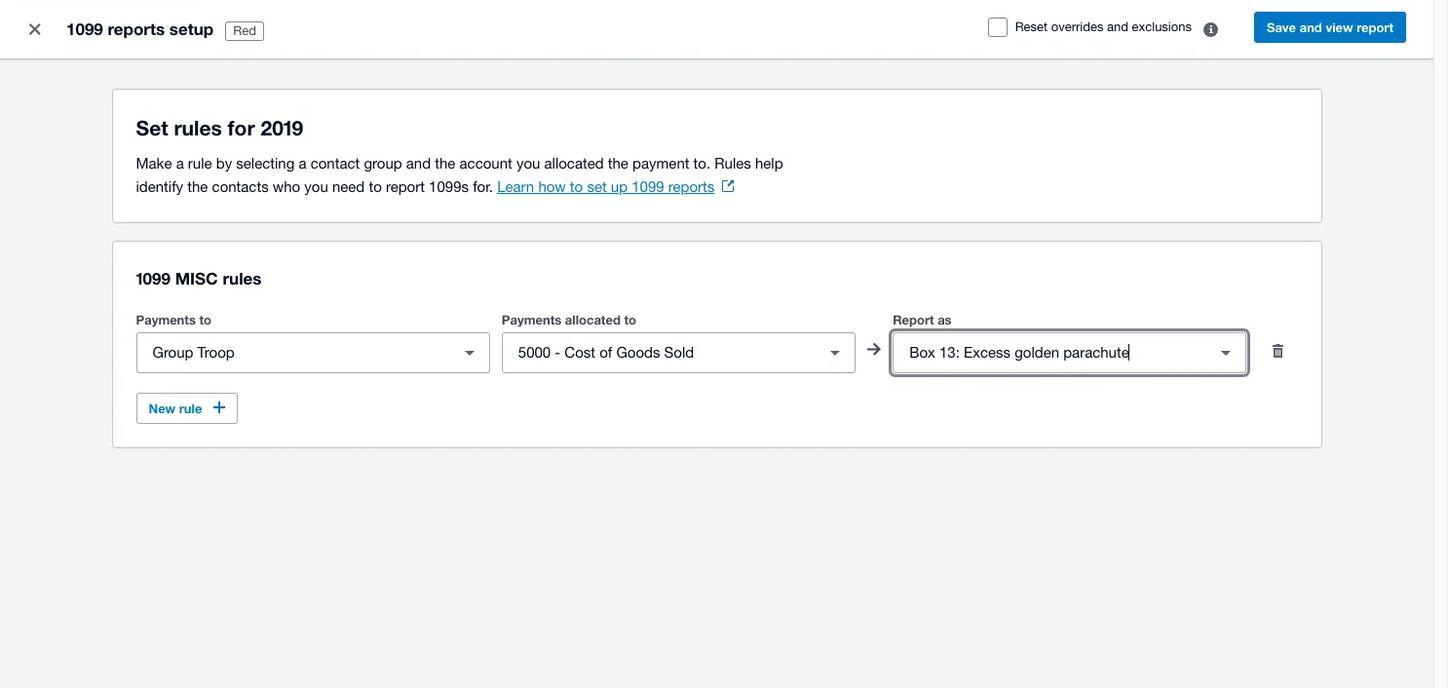 Task type: locate. For each thing, give the bounding box(es) containing it.
the
[[435, 155, 456, 172], [608, 155, 629, 172], [187, 178, 208, 195]]

to
[[369, 178, 382, 195], [570, 178, 583, 195], [199, 312, 212, 328], [624, 312, 637, 328]]

for.
[[473, 178, 493, 195]]

0 horizontal spatial payments
[[136, 312, 196, 328]]

you up learn on the left
[[517, 155, 540, 172]]

1 vertical spatial allocated
[[565, 312, 621, 328]]

make a rule by selecting a contact group and the account you allocated the payment to. rules help identify the contacts who you need to report 1099s for.
[[136, 155, 783, 195]]

2 a from the left
[[299, 155, 307, 172]]

2 horizontal spatial 1099
[[632, 178, 665, 195]]

0 vertical spatial allocated
[[544, 155, 604, 172]]

1099 misc rules
[[136, 268, 262, 289]]

1099
[[66, 19, 103, 39], [632, 178, 665, 195], [136, 268, 171, 289]]

up
[[611, 178, 628, 195]]

0 horizontal spatial rules
[[174, 116, 222, 140]]

allocated up payments allocated to field
[[565, 312, 621, 328]]

1 vertical spatial rule
[[179, 401, 202, 416]]

allocated up how
[[544, 155, 604, 172]]

2 vertical spatial 1099
[[136, 268, 171, 289]]

1 vertical spatial 1099
[[632, 178, 665, 195]]

2 horizontal spatial and
[[1300, 19, 1323, 35]]

payments
[[136, 312, 196, 328], [502, 312, 562, 328]]

1 vertical spatial reports
[[669, 178, 715, 195]]

allocated
[[544, 155, 604, 172], [565, 312, 621, 328]]

rule right the new on the bottom left of page
[[179, 401, 202, 416]]

0 vertical spatial report
[[1357, 19, 1394, 35]]

the up 1099s
[[435, 155, 456, 172]]

1 payments from the left
[[136, 312, 196, 328]]

learn
[[497, 178, 534, 195]]

0 vertical spatial you
[[517, 155, 540, 172]]

you right "who"
[[304, 178, 328, 195]]

1 horizontal spatial payments
[[502, 312, 562, 328]]

report inside make a rule by selecting a contact group and the account you allocated the payment to. rules help identify the contacts who you need to report 1099s for.
[[386, 178, 425, 195]]

1 horizontal spatial report
[[1357, 19, 1394, 35]]

0 vertical spatial rules
[[174, 116, 222, 140]]

0 horizontal spatial and
[[406, 155, 431, 172]]

payments for payments to
[[136, 312, 196, 328]]

identify
[[136, 178, 183, 195]]

rule
[[188, 155, 212, 172], [179, 401, 202, 416]]

2019
[[261, 116, 303, 140]]

Payments allocated to field
[[503, 334, 816, 371]]

payments allocated to
[[502, 312, 637, 328]]

to down group
[[369, 178, 382, 195]]

set
[[136, 116, 168, 140]]

and inside button
[[1300, 19, 1323, 35]]

0 horizontal spatial a
[[176, 155, 184, 172]]

a
[[176, 155, 184, 172], [299, 155, 307, 172]]

and inside make a rule by selecting a contact group and the account you allocated the payment to. rules help identify the contacts who you need to report 1099s for.
[[406, 155, 431, 172]]

1 horizontal spatial 1099
[[136, 268, 171, 289]]

a up "who"
[[299, 155, 307, 172]]

expand list of contact groups image
[[450, 333, 489, 372]]

0 horizontal spatial reports
[[108, 19, 165, 39]]

and left view on the top
[[1300, 19, 1323, 35]]

and
[[1108, 19, 1129, 34], [1300, 19, 1323, 35], [406, 155, 431, 172]]

1 horizontal spatial reports
[[669, 178, 715, 195]]

save and view report button
[[1255, 12, 1407, 43]]

1 horizontal spatial you
[[517, 155, 540, 172]]

1 vertical spatial report
[[386, 178, 425, 195]]

selecting
[[236, 155, 295, 172]]

learn how to set up 1099 reports link
[[497, 178, 734, 195]]

report as
[[893, 312, 952, 328]]

0 horizontal spatial 1099
[[66, 19, 103, 39]]

0 vertical spatial rule
[[188, 155, 212, 172]]

0 vertical spatial reports
[[108, 19, 165, 39]]

report inside button
[[1357, 19, 1394, 35]]

make
[[136, 155, 172, 172]]

0 horizontal spatial the
[[187, 178, 208, 195]]

2 payments from the left
[[502, 312, 562, 328]]

report right view on the top
[[1357, 19, 1394, 35]]

exclusions
[[1132, 19, 1192, 34]]

rule left by
[[188, 155, 212, 172]]

1099s
[[429, 178, 469, 195]]

1099 for 1099 reports setup
[[66, 19, 103, 39]]

a right make
[[176, 155, 184, 172]]

for
[[228, 116, 255, 140]]

the up the up
[[608, 155, 629, 172]]

1 horizontal spatial rules
[[223, 268, 262, 289]]

0 horizontal spatial you
[[304, 178, 328, 195]]

the right identify
[[187, 178, 208, 195]]

report
[[1357, 19, 1394, 35], [386, 178, 425, 195]]

and right overrides
[[1108, 19, 1129, 34]]

1 horizontal spatial a
[[299, 155, 307, 172]]

rules
[[174, 116, 222, 140], [223, 268, 262, 289]]

report down group
[[386, 178, 425, 195]]

rules left for
[[174, 116, 222, 140]]

and right group
[[406, 155, 431, 172]]

new rule
[[149, 401, 202, 416]]

contact
[[311, 155, 360, 172]]

1099 right close rules image
[[66, 19, 103, 39]]

0 vertical spatial 1099
[[66, 19, 103, 39]]

1099 down payment at the left top
[[632, 178, 665, 195]]

reports left "setup"
[[108, 19, 165, 39]]

you
[[517, 155, 540, 172], [304, 178, 328, 195]]

overrides
[[1052, 19, 1104, 34]]

payments for payments allocated to
[[502, 312, 562, 328]]

reports down to.
[[669, 178, 715, 195]]

rules right misc
[[223, 268, 262, 289]]

Report as field
[[894, 334, 1207, 371]]

account
[[460, 155, 513, 172]]

0 horizontal spatial report
[[386, 178, 425, 195]]

reports
[[108, 19, 165, 39], [669, 178, 715, 195]]

to left set at the left of page
[[570, 178, 583, 195]]

1099 left misc
[[136, 268, 171, 289]]

rules
[[715, 155, 751, 172]]



Task type: vqa. For each thing, say whether or not it's contained in the screenshot.
Deadline 20 Dec 2023 34 days to go
no



Task type: describe. For each thing, give the bounding box(es) containing it.
who
[[273, 178, 300, 195]]

rule inside make a rule by selecting a contact group and the account you allocated the payment to. rules help identify the contacts who you need to report 1099s for.
[[188, 155, 212, 172]]

by
[[216, 155, 232, 172]]

1 horizontal spatial the
[[435, 155, 456, 172]]

contacts
[[212, 178, 269, 195]]

how
[[539, 178, 566, 195]]

set
[[587, 178, 607, 195]]

set rules for 2019
[[136, 116, 303, 140]]

1099 for 1099 misc rules
[[136, 268, 171, 289]]

payments to
[[136, 312, 212, 328]]

reset
[[1016, 19, 1048, 34]]

1099 reports setup
[[66, 19, 214, 39]]

new rule button
[[136, 393, 238, 424]]

expand list image
[[816, 333, 855, 372]]

payment
[[633, 155, 690, 172]]

learn how to set up 1099 reports
[[497, 178, 715, 195]]

delete the rule for payments to the group troop, allocated to 5000 - cost of goods sold, mapped to misc_pre2020 box 13 image
[[1259, 331, 1298, 370]]

save and view report
[[1267, 19, 1394, 35]]

setup
[[169, 19, 214, 39]]

expand list of boxes image
[[1207, 333, 1246, 372]]

new
[[149, 401, 176, 416]]

red
[[233, 23, 256, 38]]

1 vertical spatial you
[[304, 178, 328, 195]]

2 horizontal spatial the
[[608, 155, 629, 172]]

to inside make a rule by selecting a contact group and the account you allocated the payment to. rules help identify the contacts who you need to report 1099s for.
[[369, 178, 382, 195]]

as
[[938, 312, 952, 328]]

allocated inside make a rule by selecting a contact group and the account you allocated the payment to. rules help identify the contacts who you need to report 1099s for.
[[544, 155, 604, 172]]

need
[[332, 178, 365, 195]]

report
[[893, 312, 934, 328]]

to.
[[694, 155, 711, 172]]

view
[[1326, 19, 1354, 35]]

rule inside button
[[179, 401, 202, 416]]

group
[[364, 155, 402, 172]]

1 horizontal spatial and
[[1108, 19, 1129, 34]]

1 vertical spatial rules
[[223, 268, 262, 289]]

reset overrides and exclusions
[[1016, 19, 1192, 34]]

to down 1099 misc rules
[[199, 312, 212, 328]]

close rules image
[[16, 10, 55, 49]]

to up payments allocated to field
[[624, 312, 637, 328]]

save
[[1267, 19, 1297, 35]]

Payments to field
[[137, 334, 450, 371]]

misc
[[175, 268, 218, 289]]

help
[[756, 155, 783, 172]]

1 a from the left
[[176, 155, 184, 172]]

clear overrides and exclusions image
[[1192, 10, 1231, 49]]



